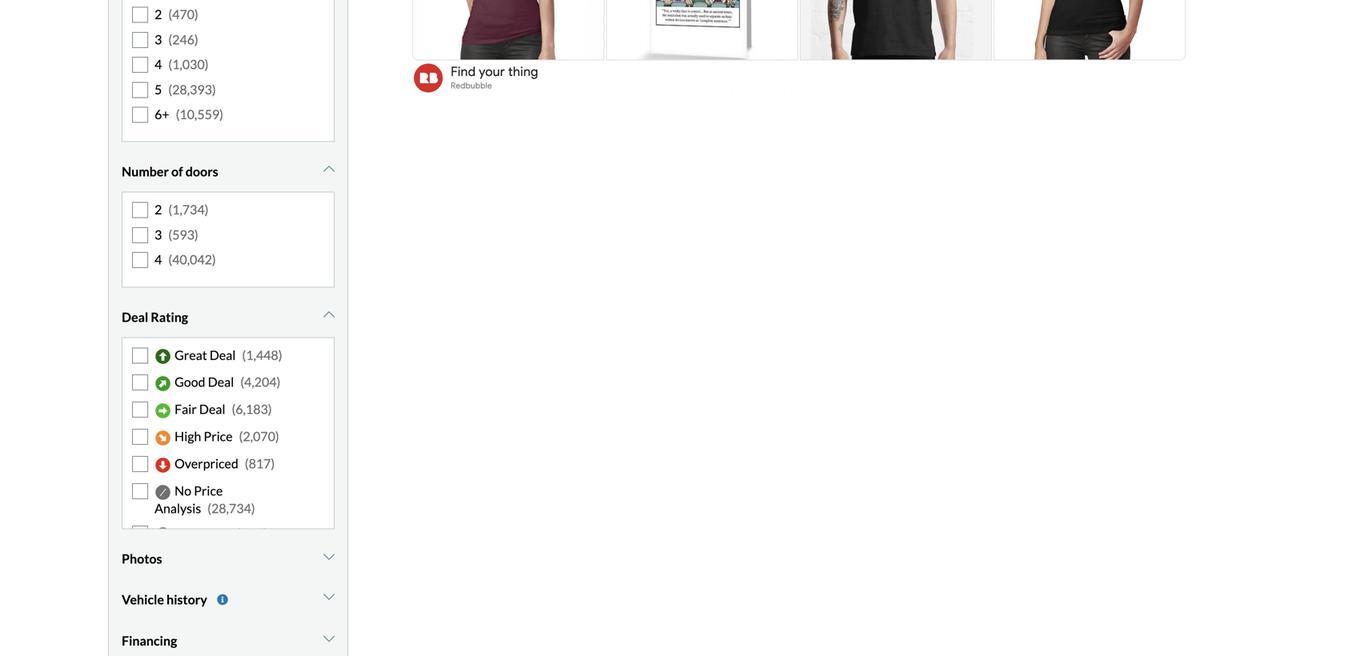 Task type: locate. For each thing, give the bounding box(es) containing it.
2 3 from the top
[[155, 227, 162, 243]]

3 left (246)
[[155, 32, 162, 47]]

deal for fair deal
[[199, 402, 225, 417]]

0 vertical spatial 4
[[155, 57, 162, 72]]

6+
[[155, 107, 169, 122]]

3 for 3 (593)
[[155, 227, 162, 243]]

financing button
[[122, 621, 335, 657]]

0 vertical spatial 3
[[155, 32, 162, 47]]

2 left the (1,734) at top
[[155, 202, 162, 218]]

3 (593)
[[155, 227, 198, 243]]

deal for good deal
[[208, 375, 234, 390]]

great deal (1,448)
[[175, 347, 282, 363]]

history
[[167, 592, 207, 608]]

4 down 3 (593)
[[155, 252, 162, 268]]

(246)
[[168, 32, 198, 47]]

1 vertical spatial 3
[[155, 227, 162, 243]]

1 vertical spatial 2
[[155, 202, 162, 218]]

1 vertical spatial price
[[194, 483, 223, 499]]

good deal (4,204)
[[175, 375, 281, 390]]

1 4 from the top
[[155, 57, 162, 72]]

(10,559)
[[176, 107, 223, 122]]

number
[[122, 164, 169, 180]]

vehicle history
[[122, 592, 207, 608]]

fair
[[175, 402, 197, 417]]

0 vertical spatial 2
[[155, 7, 162, 22]]

2 chevron down image from the top
[[324, 550, 335, 563]]

4 for 4 (40,042)
[[155, 252, 162, 268]]

deal up fair deal (6,183)
[[208, 375, 234, 390]]

price
[[204, 429, 233, 445], [194, 483, 223, 499]]

price inside no price analysis
[[194, 483, 223, 499]]

vehicle history button
[[122, 579, 335, 621]]

(6,183)
[[232, 402, 272, 417]]

(2,070)
[[239, 429, 279, 445]]

3 (246)
[[155, 32, 198, 47]]

2 left (470) at the top of the page
[[155, 7, 162, 22]]

high price (2,070)
[[175, 429, 279, 445]]

2 for 2 (470)
[[155, 7, 162, 22]]

1 3 from the top
[[155, 32, 162, 47]]

chevron down image for photos
[[324, 550, 335, 563]]

deal inside deal rating "dropdown button"
[[122, 309, 148, 325]]

4 (40,042)
[[155, 252, 216, 268]]

deal for great deal
[[210, 347, 236, 363]]

photos
[[122, 551, 162, 567]]

(593)
[[168, 227, 198, 243]]

deal
[[122, 309, 148, 325], [210, 347, 236, 363], [208, 375, 234, 390], [199, 402, 225, 417]]

1 vertical spatial 4
[[155, 252, 162, 268]]

5 (28,393)
[[155, 82, 216, 97]]

3
[[155, 32, 162, 47], [155, 227, 162, 243]]

(1,030)
[[168, 57, 209, 72]]

chevron down image inside "photos" dropdown button
[[324, 550, 335, 563]]

3 left (593)
[[155, 227, 162, 243]]

2
[[155, 7, 162, 22], [155, 202, 162, 218]]

price for (2,070)
[[204, 429, 233, 445]]

4 chevron down image from the top
[[324, 632, 335, 645]]

(1,734)
[[168, 202, 209, 218]]

price down fair deal (6,183)
[[204, 429, 233, 445]]

1 2 from the top
[[155, 7, 162, 22]]

chevron down image inside "financing" dropdown button
[[324, 632, 335, 645]]

view more image
[[217, 595, 228, 606]]

deal up good deal (4,204) at bottom
[[210, 347, 236, 363]]

0 vertical spatial price
[[204, 429, 233, 445]]

price right no
[[194, 483, 223, 499]]

chevron down image
[[324, 309, 335, 321], [324, 550, 335, 563], [324, 590, 335, 603], [324, 632, 335, 645]]

4
[[155, 57, 162, 72], [155, 252, 162, 268]]

deal rating
[[122, 309, 188, 325]]

photos button
[[122, 539, 335, 579]]

no price analysis
[[155, 483, 223, 517]]

4 for 4 (1,030)
[[155, 57, 162, 72]]

2 (470)
[[155, 7, 198, 22]]

number of doors
[[122, 164, 218, 180]]

deal right fair
[[199, 402, 225, 417]]

number of doors button
[[122, 152, 335, 192]]

1 chevron down image from the top
[[324, 309, 335, 321]]

4 up 5
[[155, 57, 162, 72]]

2 2 from the top
[[155, 202, 162, 218]]

rating
[[151, 309, 188, 325]]

deal left rating
[[122, 309, 148, 325]]

vehicle
[[122, 592, 164, 608]]

chevron down image inside deal rating "dropdown button"
[[324, 309, 335, 321]]

2 4 from the top
[[155, 252, 162, 268]]

(180)
[[237, 526, 267, 541]]



Task type: vqa. For each thing, say whether or not it's contained in the screenshot.
Write a Car Review on CarGurus
no



Task type: describe. For each thing, give the bounding box(es) containing it.
uncertain
[[175, 526, 231, 541]]

(470)
[[168, 7, 198, 22]]

chevron down image
[[324, 163, 335, 176]]

deal rating button
[[122, 297, 335, 337]]

(817)
[[245, 456, 275, 472]]

(1,448)
[[242, 347, 282, 363]]

(40,042)
[[168, 252, 216, 268]]

advertisement element
[[411, 0, 1188, 96]]

chevron down image for deal rating
[[324, 309, 335, 321]]

chevron down image for financing
[[324, 632, 335, 645]]

4 (1,030)
[[155, 57, 209, 72]]

fair deal (6,183)
[[175, 402, 272, 417]]

(28,393)
[[168, 82, 216, 97]]

good
[[175, 375, 205, 390]]

great
[[175, 347, 207, 363]]

5
[[155, 82, 162, 97]]

3 for 3 (246)
[[155, 32, 162, 47]]

financing
[[122, 633, 177, 649]]

3 chevron down image from the top
[[324, 590, 335, 603]]

overpriced (817)
[[175, 456, 275, 472]]

analysis
[[155, 501, 201, 517]]

doors
[[186, 164, 218, 180]]

no
[[175, 483, 191, 499]]

2 (1,734)
[[155, 202, 209, 218]]

of
[[171, 164, 183, 180]]

(4,204)
[[240, 375, 281, 390]]

high
[[175, 429, 201, 445]]

price for analysis
[[194, 483, 223, 499]]

(28,734)
[[208, 501, 255, 517]]

6+ (10,559)
[[155, 107, 223, 122]]

2 for 2 (1,734)
[[155, 202, 162, 218]]

uncertain (180)
[[175, 526, 267, 541]]

overpriced
[[175, 456, 238, 472]]



